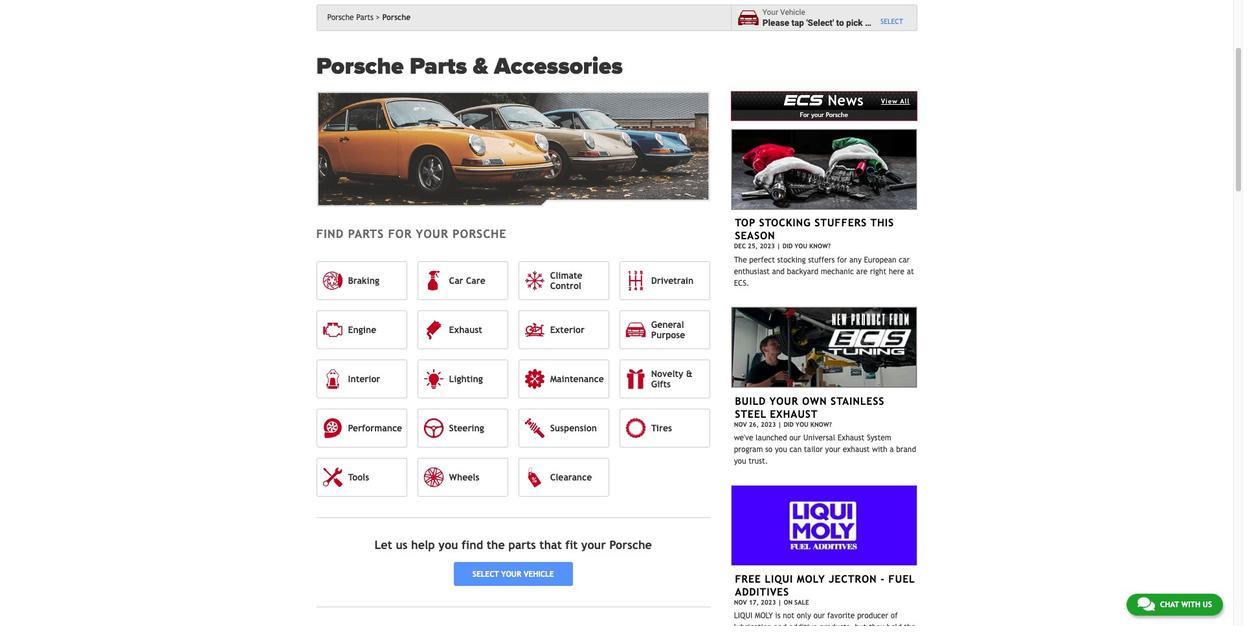 Task type: locate. For each thing, give the bounding box(es) containing it.
but
[[855, 624, 867, 627]]

0 horizontal spatial you
[[439, 539, 458, 552]]

you down program
[[734, 457, 746, 466]]

with down system
[[872, 445, 888, 455]]

your up the please
[[763, 8, 778, 17]]

perfect
[[749, 256, 775, 265]]

| up the launched
[[778, 421, 782, 428]]

0 horizontal spatial for
[[388, 227, 412, 241]]

know? up stuffers
[[809, 243, 831, 250]]

top stocking stuffers this season link
[[735, 217, 894, 242]]

novelty & gifts
[[651, 369, 693, 390]]

exhaust
[[449, 325, 482, 335], [770, 408, 818, 421], [838, 434, 865, 443]]

and down stocking
[[772, 267, 785, 276]]

1 vertical spatial 2023
[[761, 421, 776, 428]]

know? inside build your own stainless steel exhaust nov 26, 2023 | did you know? we've launched our universal exhaust system program so you can tailor your exhaust with a brand you trust.
[[811, 421, 832, 428]]

we've
[[734, 434, 753, 443]]

free
[[735, 574, 761, 586]]

you right so
[[775, 445, 787, 455]]

1 horizontal spatial with
[[1181, 601, 1201, 610]]

top
[[735, 217, 756, 229]]

1 horizontal spatial our
[[814, 612, 825, 621]]

a inside build your own stainless steel exhaust nov 26, 2023 | did you know? we've launched our universal exhaust system program so you can tailor your exhaust with a brand you trust.
[[890, 445, 894, 455]]

0 vertical spatial vehicle
[[780, 8, 805, 17]]

1 vertical spatial select
[[473, 570, 499, 579]]

exhaust up exhaust
[[838, 434, 865, 443]]

select for select your vehicle
[[473, 570, 499, 579]]

favorite
[[827, 612, 855, 621]]

fit
[[565, 539, 578, 552]]

1 vertical spatial parts
[[410, 52, 467, 80]]

2023 down additives
[[761, 600, 776, 607]]

1 vertical spatial a
[[890, 445, 894, 455]]

0 vertical spatial parts
[[356, 13, 374, 22]]

0 horizontal spatial select
[[473, 570, 499, 579]]

your down let us help you find the parts that fit your     porsche
[[501, 570, 521, 579]]

free liqui moly jectron - fuel additives image
[[731, 485, 917, 567]]

1 vertical spatial you
[[796, 421, 809, 428]]

vehicle down that at the bottom left of page
[[524, 570, 554, 579]]

select link
[[881, 17, 903, 26]]

nov left 26,
[[734, 421, 747, 428]]

select inside button
[[473, 570, 499, 579]]

1 vertical spatial and
[[774, 624, 787, 627]]

the
[[487, 539, 505, 552]]

0 vertical spatial you
[[795, 243, 807, 250]]

exhaust
[[843, 445, 870, 455]]

wheels link
[[417, 458, 508, 497]]

you inside build your own stainless steel exhaust nov 26, 2023 | did you know? we've launched our universal exhaust system program so you can tailor your exhaust with a brand you trust.
[[796, 421, 809, 428]]

1 nov from the top
[[734, 421, 747, 428]]

1 vertical spatial you
[[734, 457, 746, 466]]

general
[[651, 320, 684, 330]]

nov inside the free liqui moly jectron - fuel additives nov 17, 2023 | on sale liqui moly is not only our favorite producer of lubrication and additive products, but they hold th
[[734, 600, 747, 607]]

with inside build your own stainless steel exhaust nov 26, 2023 | did you know? we've launched our universal exhaust system program so you can tailor your exhaust with a brand you trust.
[[872, 445, 888, 455]]

2 vertical spatial exhaust
[[838, 434, 865, 443]]

did up the launched
[[784, 421, 794, 428]]

interior link
[[316, 360, 407, 399]]

our up can
[[790, 434, 801, 443]]

free liqui moly jectron - fuel additives nov 17, 2023 | on sale liqui moly is not only our favorite producer of lubrication and additive products, but they hold th
[[734, 574, 916, 627]]

1 vertical spatial for
[[837, 256, 847, 265]]

products,
[[820, 624, 853, 627]]

our
[[790, 434, 801, 443], [814, 612, 825, 621]]

and
[[772, 267, 785, 276], [774, 624, 787, 627]]

you left find
[[439, 539, 458, 552]]

moly
[[797, 574, 825, 586], [755, 612, 773, 621]]

2 vertical spatial parts
[[348, 227, 384, 241]]

moly left is
[[755, 612, 773, 621]]

let
[[375, 539, 392, 552]]

1 vertical spatial did
[[784, 421, 794, 428]]

for
[[800, 111, 809, 118]]

tools link
[[316, 458, 407, 497]]

'select'
[[806, 17, 834, 28]]

0 horizontal spatial liqui
[[734, 612, 753, 621]]

nov inside build your own stainless steel exhaust nov 26, 2023 | did you know? we've launched our universal exhaust system program so you can tailor your exhaust with a brand you trust.
[[734, 421, 747, 428]]

1 vertical spatial with
[[1181, 601, 1201, 610]]

1 vertical spatial nov
[[734, 600, 747, 607]]

1 horizontal spatial &
[[686, 369, 693, 379]]

for up mechanic
[[837, 256, 847, 265]]

0 vertical spatial select
[[881, 17, 903, 25]]

0 vertical spatial nov
[[734, 421, 747, 428]]

top stocking stuffers this season image
[[731, 129, 917, 210]]

stuffers
[[815, 217, 867, 229]]

0 horizontal spatial our
[[790, 434, 801, 443]]

our inside build your own stainless steel exhaust nov 26, 2023 | did you know? we've launched our universal exhaust system program so you can tailor your exhaust with a brand you trust.
[[790, 434, 801, 443]]

2 vertical spatial 2023
[[761, 600, 776, 607]]

top stocking stuffers this season dec 25, 2023 | did you know? the perfect stocking stuffers for any european car enthusiast and backyard mechanic are right here at ecs.
[[734, 217, 914, 288]]

nov
[[734, 421, 747, 428], [734, 600, 747, 607]]

stocking
[[777, 256, 806, 265]]

steering
[[449, 423, 484, 434]]

all
[[900, 98, 910, 105]]

your down "universal"
[[825, 445, 841, 455]]

| inside top stocking stuffers this season dec 25, 2023 | did you know? the perfect stocking stuffers for any european car enthusiast and backyard mechanic are right here at ecs.
[[777, 243, 781, 250]]

nov left 17,
[[734, 600, 747, 607]]

producer
[[857, 612, 888, 621]]

1 vertical spatial &
[[686, 369, 693, 379]]

0 vertical spatial with
[[872, 445, 888, 455]]

2023 up the launched
[[761, 421, 776, 428]]

2023 inside the free liqui moly jectron - fuel additives nov 17, 2023 | on sale liqui moly is not only our favorite producer of lubrication and additive products, but they hold th
[[761, 600, 776, 607]]

2 nov from the top
[[734, 600, 747, 607]]

on
[[784, 600, 793, 607]]

a left brand
[[890, 445, 894, 455]]

0 vertical spatial &
[[473, 52, 488, 80]]

lighting link
[[417, 360, 508, 399]]

select down the
[[473, 570, 499, 579]]

| up stocking
[[777, 243, 781, 250]]

1 vertical spatial |
[[778, 421, 782, 428]]

vehicle inside button
[[524, 570, 554, 579]]

porsche
[[327, 13, 354, 22], [382, 13, 411, 22], [316, 52, 404, 80], [826, 111, 848, 118], [453, 227, 507, 241], [610, 539, 652, 552]]

1 horizontal spatial a
[[890, 445, 894, 455]]

1 horizontal spatial liqui
[[765, 574, 793, 586]]

novelty & gifts link
[[619, 360, 710, 399]]

&
[[473, 52, 488, 80], [686, 369, 693, 379]]

0 horizontal spatial a
[[865, 17, 870, 28]]

exhaust down own
[[770, 408, 818, 421]]

0 vertical spatial know?
[[809, 243, 831, 250]]

0 vertical spatial liqui
[[765, 574, 793, 586]]

interior
[[348, 374, 380, 384]]

lubrication
[[734, 624, 772, 627]]

1 horizontal spatial for
[[837, 256, 847, 265]]

did up stocking
[[783, 243, 793, 250]]

novelty
[[651, 369, 684, 379]]

0 horizontal spatial vehicle
[[524, 570, 554, 579]]

purpose
[[651, 330, 685, 340]]

0 vertical spatial exhaust
[[449, 325, 482, 335]]

find parts for your porsche
[[316, 227, 507, 241]]

1 vertical spatial vehicle
[[524, 570, 554, 579]]

2023 right "25,"
[[760, 243, 775, 250]]

select for select link
[[881, 17, 903, 25]]

2023 inside top stocking stuffers this season dec 25, 2023 | did you know? the perfect stocking stuffers for any european car enthusiast and backyard mechanic are right here at ecs.
[[760, 243, 775, 250]]

brand
[[896, 445, 916, 455]]

exhaust link
[[417, 311, 508, 350]]

0 vertical spatial our
[[790, 434, 801, 443]]

know? up "universal"
[[811, 421, 832, 428]]

accessories
[[494, 52, 623, 80]]

2 vertical spatial |
[[778, 600, 782, 607]]

select your vehicle button
[[454, 563, 573, 587]]

exterior
[[550, 325, 585, 335]]

select your vehicle
[[473, 570, 554, 579]]

1 vertical spatial our
[[814, 612, 825, 621]]

1 horizontal spatial moly
[[797, 574, 825, 586]]

help
[[411, 539, 435, 552]]

0 vertical spatial |
[[777, 243, 781, 250]]

for up braking link on the left of page
[[388, 227, 412, 241]]

select
[[881, 17, 903, 25], [473, 570, 499, 579]]

build your own stainless steel exhaust image
[[731, 307, 917, 389]]

1 horizontal spatial vehicle
[[780, 8, 805, 17]]

0 vertical spatial for
[[388, 227, 412, 241]]

not
[[783, 612, 794, 621]]

porsche parts
[[327, 13, 374, 22]]

and inside the free liqui moly jectron - fuel additives nov 17, 2023 | on sale liqui moly is not only our favorite producer of lubrication and additive products, but they hold th
[[774, 624, 787, 627]]

liqui
[[765, 574, 793, 586], [734, 612, 753, 621]]

0 horizontal spatial with
[[872, 445, 888, 455]]

1 vertical spatial exhaust
[[770, 408, 818, 421]]

your inside button
[[501, 570, 521, 579]]

0 vertical spatial did
[[783, 243, 793, 250]]

and down is
[[774, 624, 787, 627]]

your left own
[[770, 395, 799, 408]]

that
[[540, 539, 562, 552]]

|
[[777, 243, 781, 250], [778, 421, 782, 428], [778, 600, 782, 607]]

moly up sale
[[797, 574, 825, 586]]

for your porsche
[[800, 111, 848, 118]]

for
[[388, 227, 412, 241], [837, 256, 847, 265]]

1 horizontal spatial you
[[734, 457, 746, 466]]

select right pick
[[881, 17, 903, 25]]

0 vertical spatial 2023
[[760, 243, 775, 250]]

2 horizontal spatial exhaust
[[838, 434, 865, 443]]

build your own stainless steel exhaust link
[[735, 395, 885, 421]]

with inside chat with us link
[[1181, 601, 1201, 610]]

you
[[775, 445, 787, 455], [734, 457, 746, 466], [439, 539, 458, 552]]

0 vertical spatial and
[[772, 267, 785, 276]]

season
[[735, 230, 775, 242]]

| left the on at the right
[[778, 600, 782, 607]]

us
[[396, 539, 408, 552]]

tires
[[651, 423, 672, 434]]

did inside build your own stainless steel exhaust nov 26, 2023 | did you know? we've launched our universal exhaust system program so you can tailor your exhaust with a brand you trust.
[[784, 421, 794, 428]]

a
[[865, 17, 870, 28], [890, 445, 894, 455]]

2 horizontal spatial you
[[775, 445, 787, 455]]

1 vertical spatial liqui
[[734, 612, 753, 621]]

car care link
[[417, 262, 508, 300]]

liqui up lubrication
[[734, 612, 753, 621]]

our right only
[[814, 612, 825, 621]]

0 horizontal spatial moly
[[755, 612, 773, 621]]

1 vertical spatial know?
[[811, 421, 832, 428]]

with left us
[[1181, 601, 1201, 610]]

tools
[[348, 473, 369, 483]]

0 vertical spatial your
[[763, 8, 778, 17]]

a right pick
[[865, 17, 870, 28]]

vehicle up tap
[[780, 8, 805, 17]]

you up stocking
[[795, 243, 807, 250]]

1 horizontal spatial select
[[881, 17, 903, 25]]

program
[[734, 445, 763, 455]]

0 vertical spatial a
[[865, 17, 870, 28]]

you down the build your own stainless steel exhaust link
[[796, 421, 809, 428]]

liqui up additives
[[765, 574, 793, 586]]

build your own stainless steel exhaust nov 26, 2023 | did you know? we've launched our universal exhaust system program so you can tailor your exhaust with a brand you trust.
[[734, 395, 916, 466]]

1 vertical spatial your
[[770, 395, 799, 408]]

exhaust up lighting
[[449, 325, 482, 335]]

parts for porsche parts & accessories
[[410, 52, 467, 80]]

free liqui moly jectron - fuel additives link
[[735, 574, 915, 599]]



Task type: describe. For each thing, give the bounding box(es) containing it.
are
[[856, 267, 868, 276]]

any
[[850, 256, 862, 265]]

launched
[[756, 434, 787, 443]]

general purpose
[[651, 320, 685, 340]]

clearance
[[550, 473, 592, 483]]

climate control link
[[518, 262, 609, 300]]

jectron
[[829, 574, 877, 586]]

2 vertical spatial you
[[439, 539, 458, 552]]

european
[[864, 256, 897, 265]]

vehicle
[[872, 17, 900, 28]]

here
[[889, 267, 905, 276]]

the
[[734, 256, 747, 265]]

they
[[869, 624, 885, 627]]

let us help you find the parts that fit your     porsche
[[375, 539, 652, 552]]

tailor
[[804, 445, 823, 455]]

porsche banner image image
[[316, 91, 710, 207]]

additive
[[789, 624, 817, 627]]

steering link
[[417, 409, 508, 448]]

pick
[[846, 17, 863, 28]]

stainless
[[831, 395, 885, 408]]

17,
[[749, 600, 759, 607]]

gifts
[[651, 379, 671, 390]]

know? inside top stocking stuffers this season dec 25, 2023 | did you know? the perfect stocking stuffers for any european car enthusiast and backyard mechanic are right here at ecs.
[[809, 243, 831, 250]]

& inside novelty & gifts
[[686, 369, 693, 379]]

trust.
[[749, 457, 768, 466]]

backyard
[[787, 267, 819, 276]]

build
[[735, 395, 766, 408]]

0 vertical spatial moly
[[797, 574, 825, 586]]

clearance link
[[518, 458, 609, 497]]

of
[[891, 612, 898, 621]]

find
[[316, 227, 344, 241]]

ecs
[[784, 90, 823, 109]]

engine link
[[316, 311, 407, 350]]

1 vertical spatial moly
[[755, 612, 773, 621]]

a inside your vehicle please tap 'select' to pick a vehicle
[[865, 17, 870, 28]]

car
[[449, 276, 463, 286]]

chat with us link
[[1127, 594, 1223, 616]]

for inside top stocking stuffers this season dec 25, 2023 | did you know? the perfect stocking stuffers for any european car enthusiast and backyard mechanic are right here at ecs.
[[837, 256, 847, 265]]

fuel
[[889, 574, 915, 586]]

parts for find parts for your porsche
[[348, 227, 384, 241]]

| inside the free liqui moly jectron - fuel additives nov 17, 2023 | on sale liqui moly is not only our favorite producer of lubrication and additive products, but they hold th
[[778, 600, 782, 607]]

your right fit
[[581, 539, 606, 552]]

engine
[[348, 325, 376, 335]]

your right for
[[811, 111, 824, 118]]

ecs.
[[734, 279, 749, 288]]

control
[[550, 281, 581, 291]]

is
[[775, 612, 781, 621]]

only
[[797, 612, 811, 621]]

your inside your vehicle please tap 'select' to pick a vehicle
[[763, 8, 778, 17]]

-
[[881, 574, 885, 586]]

0 horizontal spatial &
[[473, 52, 488, 80]]

did inside top stocking stuffers this season dec 25, 2023 | did you know? the perfect stocking stuffers for any european car enthusiast and backyard mechanic are right here at ecs.
[[783, 243, 793, 250]]

sale
[[795, 600, 809, 607]]

stuffers
[[808, 256, 835, 265]]

steel
[[735, 408, 767, 421]]

news
[[828, 92, 864, 109]]

car
[[899, 256, 910, 265]]

your up car care link
[[416, 227, 449, 241]]

can
[[790, 445, 802, 455]]

2023 inside build your own stainless steel exhaust nov 26, 2023 | did you know? we've launched our universal exhaust system program so you can tailor your exhaust with a brand you trust.
[[761, 421, 776, 428]]

porsche parts & accessories
[[316, 52, 623, 80]]

26,
[[749, 421, 759, 428]]

drivetrain
[[651, 276, 694, 286]]

climate control
[[550, 271, 583, 291]]

us
[[1203, 601, 1212, 610]]

chat with us
[[1160, 601, 1212, 610]]

vehicle inside your vehicle please tap 'select' to pick a vehicle
[[780, 8, 805, 17]]

| inside build your own stainless steel exhaust nov 26, 2023 | did you know? we've launched our universal exhaust system program so you can tailor your exhaust with a brand you trust.
[[778, 421, 782, 428]]

and inside top stocking stuffers this season dec 25, 2023 | did you know? the perfect stocking stuffers for any european car enthusiast and backyard mechanic are right here at ecs.
[[772, 267, 785, 276]]

your inside build your own stainless steel exhaust nov 26, 2023 | did you know? we've launched our universal exhaust system program so you can tailor your exhaust with a brand you trust.
[[825, 445, 841, 455]]

suspension
[[550, 423, 597, 434]]

suspension link
[[518, 409, 609, 448]]

porsche parts link
[[327, 13, 380, 22]]

parts for porsche parts
[[356, 13, 374, 22]]

additives
[[735, 587, 789, 599]]

you inside top stocking stuffers this season dec 25, 2023 | did you know? the perfect stocking stuffers for any european car enthusiast and backyard mechanic are right here at ecs.
[[795, 243, 807, 250]]

parts
[[508, 539, 536, 552]]

0 vertical spatial you
[[775, 445, 787, 455]]

your vehicle please tap 'select' to pick a vehicle
[[763, 8, 900, 28]]

general purpose link
[[619, 311, 710, 350]]

braking link
[[316, 262, 407, 300]]

own
[[802, 395, 827, 408]]

wheels
[[449, 473, 479, 483]]

tires link
[[619, 409, 710, 448]]

care
[[466, 276, 486, 286]]

exterior link
[[518, 311, 609, 350]]

this
[[871, 217, 894, 229]]

car care
[[449, 276, 486, 286]]

view
[[881, 98, 898, 105]]

our inside the free liqui moly jectron - fuel additives nov 17, 2023 | on sale liqui moly is not only our favorite producer of lubrication and additive products, but they hold th
[[814, 612, 825, 621]]

your inside build your own stainless steel exhaust nov 26, 2023 | did you know? we've launched our universal exhaust system program so you can tailor your exhaust with a brand you trust.
[[770, 395, 799, 408]]

comments image
[[1138, 597, 1155, 613]]

1 horizontal spatial exhaust
[[770, 408, 818, 421]]

right
[[870, 267, 887, 276]]

view all
[[881, 98, 910, 105]]

chat
[[1160, 601, 1179, 610]]

please
[[763, 17, 789, 28]]

0 horizontal spatial exhaust
[[449, 325, 482, 335]]

performance
[[348, 423, 402, 434]]

25,
[[748, 243, 758, 250]]



Task type: vqa. For each thing, say whether or not it's contained in the screenshot.
rightmost star icon
no



